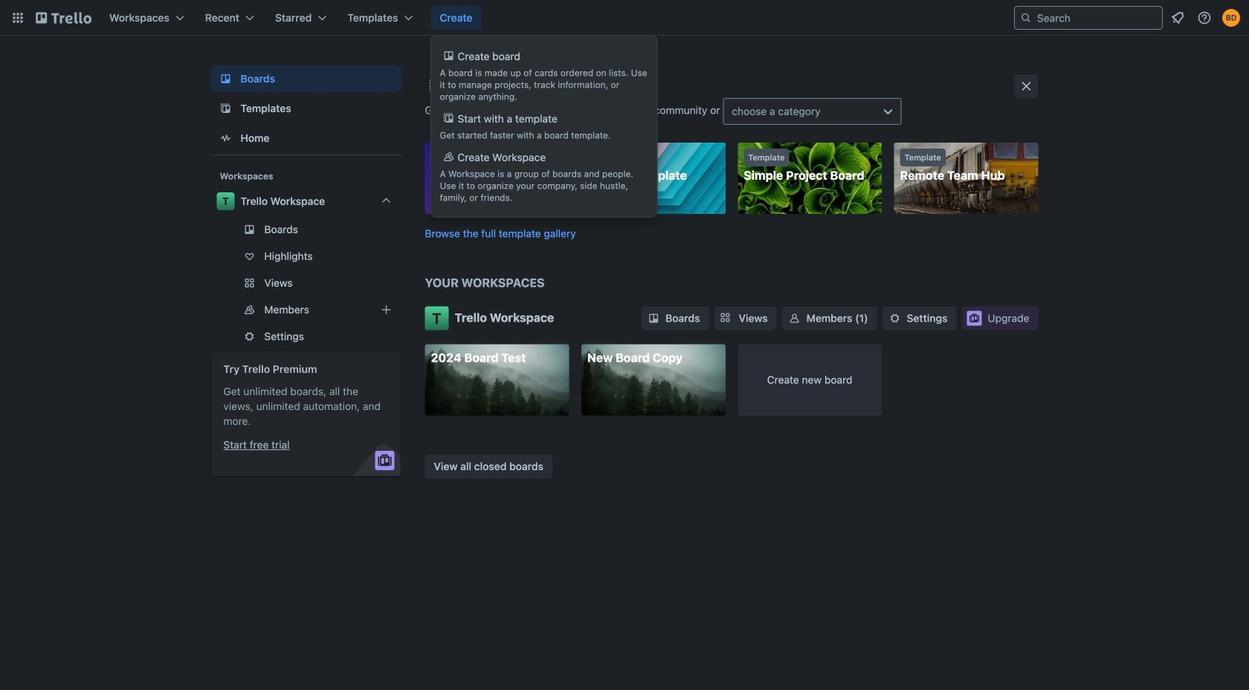 Task type: vqa. For each thing, say whether or not it's contained in the screenshot.
template board image
yes



Task type: describe. For each thing, give the bounding box(es) containing it.
add image
[[377, 301, 395, 319]]

sm image
[[888, 311, 903, 326]]

barb dwyer (barbdwyer3) image
[[1223, 9, 1241, 27]]

primary element
[[0, 0, 1250, 36]]

template board image
[[217, 100, 235, 118]]

board image
[[217, 70, 235, 88]]

2 sm image from the left
[[787, 311, 802, 326]]

1 sm image from the left
[[646, 311, 661, 326]]

0 notifications image
[[1169, 9, 1187, 27]]



Task type: locate. For each thing, give the bounding box(es) containing it.
search image
[[1020, 12, 1032, 24]]

open information menu image
[[1197, 10, 1212, 25]]

home image
[[217, 129, 235, 147]]

sm image
[[646, 311, 661, 326], [787, 311, 802, 326]]

Search field
[[1032, 7, 1163, 28]]

1 horizontal spatial sm image
[[787, 311, 802, 326]]

0 horizontal spatial sm image
[[646, 311, 661, 326]]

back to home image
[[36, 6, 91, 30]]



